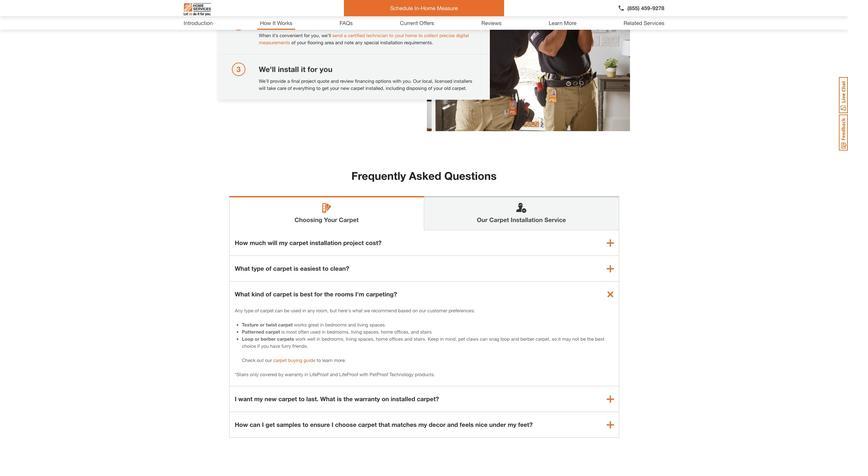 Task type: describe. For each thing, give the bounding box(es) containing it.
feedback link image
[[839, 114, 848, 151]]

loop
[[501, 337, 510, 342]]

services
[[644, 20, 664, 26]]

works
[[294, 322, 307, 328]]

if
[[257, 344, 260, 349]]

our inside we'll provide a final project quote and review financing options with you. our local, licensed installers will take care of everything to get your new carpet installed, including disposing of your old carpet.
[[413, 78, 421, 84]]

(855)
[[627, 5, 640, 11]]

you.
[[403, 78, 412, 84]]

1 vertical spatial any
[[307, 308, 315, 314]]

or for loop
[[255, 337, 259, 342]]

of down 'when it's convenient for you, we'll'
[[291, 39, 296, 45]]

my left 'feet?'
[[508, 422, 516, 429]]

carpet up most
[[278, 322, 293, 328]]

how for how much will my carpet installation project cost?
[[235, 239, 248, 247]]

will inside we'll provide a final project quote and review financing options with you. our local, licensed installers will take care of everything to get your new carpet installed, including disposing of your old carpet.
[[259, 85, 266, 91]]

texture
[[242, 322, 258, 328]]

your inside send a certified technician to your home to collect precise digital measurements
[[395, 32, 404, 38]]

the inside work well in bedrooms, living spaces, home offices and stairs. keep in mind, pet claws can snag loop and berber carpet, so it may not be the best choice if you have furry friends.
[[587, 337, 594, 342]]

claws
[[466, 337, 479, 342]]

1 lifeproof from the left
[[309, 372, 329, 378]]

we'll
[[321, 32, 331, 38]]

based
[[398, 308, 411, 314]]

carpet left last.
[[278, 396, 297, 403]]

to left learn
[[317, 358, 321, 364]]

any
[[235, 308, 243, 314]]

(855) 459-9278
[[627, 5, 664, 11]]

digital
[[456, 32, 469, 38]]

what type of carpet is easiest to clean?
[[235, 265, 349, 273]]

carpet up twist
[[260, 308, 274, 314]]

my right the want
[[254, 396, 263, 403]]

carpet down choosing in the top of the page
[[289, 239, 308, 247]]

quote
[[317, 78, 329, 84]]

what for what type of carpet is easiest to clean?
[[235, 265, 250, 273]]

1 vertical spatial new
[[265, 396, 277, 403]]

out
[[257, 358, 264, 364]]

under
[[489, 422, 506, 429]]

frequently asked questions
[[351, 170, 497, 182]]

carpeting?
[[366, 291, 397, 298]]

texture or twist carpet works great in bedrooms and living spaces. patterned carpet is most often used in bedrooms, living spaces, home offices, and stairs
[[242, 322, 432, 335]]

in right 'keep'
[[440, 337, 444, 342]]

what
[[352, 308, 363, 314]]

and right loop
[[511, 337, 519, 342]]

we
[[364, 308, 370, 314]]

your up 'when it's convenient for you, we'll'
[[294, 19, 310, 28]]

how can i get samples to ensure i choose carpet that matches my decor and feels nice under my feet?
[[235, 422, 533, 429]]

1 carpet from the left
[[339, 216, 359, 224]]

1 vertical spatial living
[[351, 329, 362, 335]]

faqs
[[340, 20, 353, 26]]

0 horizontal spatial best
[[300, 291, 313, 298]]

0 horizontal spatial can
[[250, 422, 260, 429]]

bedrooms
[[325, 322, 347, 328]]

how for how can i get samples to ensure i choose carpet that matches my decor and feels nice under my feet?
[[235, 422, 248, 429]]

may
[[562, 337, 571, 342]]

carpets
[[277, 337, 294, 342]]

1 horizontal spatial will
[[268, 239, 277, 247]]

project inside we'll provide a final project quote and review financing options with you. our local, licensed installers will take care of everything to get your new carpet installed, including disposing of your old carpet.
[[301, 78, 316, 84]]

or for texture
[[260, 322, 265, 328]]

old
[[444, 85, 451, 91]]

to left last.
[[299, 396, 305, 403]]

we'll provide a final project quote and review financing options with you. our local, licensed installers will take care of everything to get your new carpet installed, including disposing of your old carpet.
[[259, 78, 472, 91]]

we'll
[[259, 78, 269, 84]]

have
[[270, 344, 280, 349]]

home inside send a certified technician to your home to collect precise digital measurements
[[405, 32, 417, 38]]

work
[[295, 337, 306, 342]]

choice
[[242, 344, 256, 349]]

spaces, inside work well in bedrooms, living spaces, home offices and stairs. keep in mind, pet claws can snag loop and berber carpet, so it may not be the best choice if you have furry friends.
[[358, 337, 375, 342]]

in down "guide"
[[304, 372, 308, 378]]

of down local,
[[428, 85, 432, 91]]

certified
[[348, 32, 365, 38]]

easiest
[[300, 265, 321, 273]]

carpet buying guide link
[[273, 358, 315, 364]]

we'll
[[259, 65, 276, 74]]

installed,
[[366, 85, 384, 91]]

berber inside work well in bedrooms, living spaces, home offices and stairs. keep in mind, pet claws can snag loop and berber carpet, so it may not be the best choice if you have furry friends.
[[520, 337, 534, 342]]

it
[[273, 20, 276, 26]]

2 horizontal spatial i
[[332, 422, 333, 429]]

what kind of carpet is best for the rooms i'm carpeting?
[[235, 291, 397, 298]]

stairs
[[420, 329, 432, 335]]

my right much
[[279, 239, 288, 247]]

asked
[[409, 170, 441, 182]]

measure
[[343, 19, 374, 28]]

offices
[[389, 337, 403, 342]]

to right technician
[[389, 32, 393, 38]]

here's
[[338, 308, 351, 314]]

best inside work well in bedrooms, living spaces, home offices and stairs. keep in mind, pet claws can snag loop and berber carpet, so it may not be the best choice if you have furry friends.
[[595, 337, 604, 342]]

to inside we'll provide a final project quote and review financing options with you. our local, licensed installers will take care of everything to get your new carpet installed, including disposing of your old carpet.
[[316, 85, 321, 91]]

home up we'll
[[321, 19, 341, 28]]

measurements
[[259, 39, 290, 45]]

carpet left that
[[358, 422, 377, 429]]

pet
[[458, 337, 465, 342]]

your right everything
[[330, 85, 339, 91]]

be inside work well in bedrooms, living spaces, home offices and stairs. keep in mind, pet claws can snag loop and berber carpet, so it may not be the best choice if you have furry friends.
[[581, 337, 586, 342]]

new inside we'll provide a final project quote and review financing options with you. our local, licensed installers will take care of everything to get your new carpet installed, including disposing of your old carpet.
[[341, 85, 349, 91]]

snag
[[489, 337, 499, 342]]

check out our carpet buying guide to learn more.
[[242, 358, 346, 364]]

technology
[[389, 372, 414, 378]]

related
[[624, 20, 642, 26]]

1 horizontal spatial our
[[477, 216, 488, 224]]

of your flooring area and note any special installation requirements.
[[290, 39, 433, 45]]

of up the texture
[[255, 308, 259, 314]]

petproof
[[370, 372, 388, 378]]

of right kind
[[266, 291, 271, 298]]

1 horizontal spatial i
[[262, 422, 264, 429]]

spaces.
[[370, 322, 386, 328]]

my left the decor
[[418, 422, 427, 429]]

in up works
[[302, 308, 306, 314]]

review
[[340, 78, 354, 84]]

0 horizontal spatial installation
[[310, 239, 342, 247]]

is down what type of carpet is easiest to clean?
[[293, 291, 298, 298]]

rooms
[[335, 291, 354, 298]]

how for how it works
[[260, 20, 271, 26]]

in right great
[[320, 322, 324, 328]]

want
[[238, 396, 253, 403]]

mind,
[[445, 337, 457, 342]]

schedule in-home measure
[[390, 5, 458, 11]]

0 horizontal spatial warranty
[[285, 372, 303, 378]]

samples
[[277, 422, 301, 429]]

for for it
[[308, 65, 318, 74]]

2 carpet from the left
[[489, 216, 509, 224]]

current
[[400, 20, 418, 26]]

last.
[[306, 396, 319, 403]]

1 vertical spatial warranty
[[354, 396, 380, 403]]

installed
[[391, 396, 415, 403]]

licensed
[[435, 78, 452, 84]]

products.
[[415, 372, 435, 378]]

0 vertical spatial living
[[357, 322, 368, 328]]

take
[[267, 85, 276, 91]]

0 horizontal spatial our
[[265, 358, 272, 364]]

1 horizontal spatial project
[[343, 239, 364, 247]]

can inside work well in bedrooms, living spaces, home offices and stairs. keep in mind, pet claws can snag loop and berber carpet, so it may not be the best choice if you have furry friends.
[[480, 337, 488, 342]]

of down much
[[266, 265, 271, 273]]

0 vertical spatial the
[[324, 291, 333, 298]]

get inside we'll provide a final project quote and review financing options with you. our local, licensed installers will take care of everything to get your new carpet installed, including disposing of your old carpet.
[[322, 85, 329, 91]]

buying
[[288, 358, 302, 364]]

*stairs
[[235, 372, 249, 378]]

so
[[552, 337, 557, 342]]

when
[[259, 32, 271, 38]]

0 vertical spatial our
[[419, 308, 426, 314]]

installation
[[511, 216, 543, 224]]

and up stairs.
[[411, 329, 419, 335]]

our carpet installation service
[[477, 216, 566, 224]]

you inside work well in bedrooms, living spaces, home offices and stairs. keep in mind, pet claws can snag loop and berber carpet, so it may not be the best choice if you have furry friends.
[[261, 344, 269, 349]]

send a certified technician to your home to collect precise digital measurements
[[259, 32, 469, 45]]

introduction
[[184, 20, 213, 26]]

check
[[242, 358, 256, 364]]

not
[[572, 337, 579, 342]]

schedule your in-home measure
[[259, 19, 374, 28]]

used inside texture or twist carpet works great in bedrooms and living spaces. patterned carpet is most often used in bedrooms, living spaces, home offices, and stairs
[[310, 329, 321, 335]]

2 vertical spatial for
[[314, 291, 322, 298]]

special
[[364, 39, 379, 45]]

everything
[[293, 85, 315, 91]]

your down licensed
[[434, 85, 443, 91]]

well
[[307, 337, 315, 342]]

send a certified technician to your home to collect precise digital measurements link
[[259, 32, 469, 45]]



Task type: vqa. For each thing, say whether or not it's contained in the screenshot.
Gallery - Castlebury Scarborough Grey Eurosawn Oak - Image
no



Task type: locate. For each thing, give the bounding box(es) containing it.
living down we
[[357, 322, 368, 328]]

you right if
[[261, 344, 269, 349]]

type for what
[[251, 265, 264, 273]]

for up room,
[[314, 291, 322, 298]]

1 horizontal spatial carpet
[[489, 216, 509, 224]]

care
[[277, 85, 286, 91]]

project up everything
[[301, 78, 316, 84]]

living
[[357, 322, 368, 328], [351, 329, 362, 335], [346, 337, 357, 342]]

berber left carpet,
[[520, 337, 534, 342]]

to down quote
[[316, 85, 321, 91]]

home
[[421, 5, 435, 11]]

often
[[298, 329, 309, 335]]

more
[[564, 20, 576, 26]]

1 vertical spatial the
[[587, 337, 594, 342]]

0 vertical spatial get
[[322, 85, 329, 91]]

it inside work well in bedrooms, living spaces, home offices and stairs. keep in mind, pet claws can snag loop and berber carpet, so it may not be the best choice if you have furry friends.
[[558, 337, 561, 342]]

and left feels
[[447, 422, 458, 429]]

0 vertical spatial any
[[355, 39, 363, 45]]

2 horizontal spatial can
[[480, 337, 488, 342]]

home inside work well in bedrooms, living spaces, home offices and stairs. keep in mind, pet claws can snag loop and berber carpet, so it may not be the best choice if you have furry friends.
[[376, 337, 388, 342]]

carpet right the your
[[339, 216, 359, 224]]

how down the want
[[235, 422, 248, 429]]

ensure
[[310, 422, 330, 429]]

on right based
[[412, 308, 418, 314]]

berber up have
[[261, 337, 276, 342]]

0 vertical spatial with
[[393, 78, 401, 84]]

0 vertical spatial it
[[301, 65, 306, 74]]

used up works
[[291, 308, 301, 314]]

how left much
[[235, 239, 248, 247]]

1 horizontal spatial can
[[275, 308, 283, 314]]

1 vertical spatial for
[[308, 65, 318, 74]]

1 vertical spatial used
[[310, 329, 321, 335]]

0 horizontal spatial or
[[255, 337, 259, 342]]

service
[[544, 216, 566, 224]]

schedule in-home measure button
[[344, 0, 504, 16]]

cost?
[[366, 239, 382, 247]]

1 horizontal spatial schedule
[[390, 5, 413, 11]]

1 vertical spatial type
[[244, 308, 253, 314]]

living down what
[[351, 329, 362, 335]]

any down certified
[[355, 39, 363, 45]]

installation
[[380, 39, 403, 45], [310, 239, 342, 247]]

i left samples
[[262, 422, 264, 429]]

0 horizontal spatial lifeproof
[[309, 372, 329, 378]]

it right install
[[301, 65, 306, 74]]

to left ensure
[[303, 422, 308, 429]]

1 horizontal spatial new
[[341, 85, 349, 91]]

type right any
[[244, 308, 253, 314]]

bedrooms, inside work well in bedrooms, living spaces, home offices and stairs. keep in mind, pet claws can snag loop and berber carpet, so it may not be the best choice if you have furry friends.
[[322, 337, 345, 342]]

0 vertical spatial new
[[341, 85, 349, 91]]

2 vertical spatial what
[[320, 396, 335, 403]]

with up including
[[393, 78, 401, 84]]

requirements.
[[404, 39, 433, 45]]

is inside texture or twist carpet works great in bedrooms and living spaces. patterned carpet is most often used in bedrooms, living spaces, home offices, and stairs
[[281, 329, 285, 335]]

1 vertical spatial on
[[382, 396, 389, 403]]

is down *stairs only covered by warranty in lifeproof and lifeproof with petproof technology products.
[[337, 396, 342, 403]]

or left twist
[[260, 322, 265, 328]]

frequently
[[351, 170, 406, 182]]

lifeproof
[[309, 372, 329, 378], [339, 372, 358, 378]]

0 vertical spatial what
[[235, 265, 250, 273]]

lifeproof down more.
[[339, 372, 358, 378]]

schedule left in-
[[390, 5, 413, 11]]

0 vertical spatial type
[[251, 265, 264, 273]]

in-
[[312, 19, 321, 28]]

is left easiest
[[294, 265, 298, 273]]

is up carpets
[[281, 329, 285, 335]]

a inside send a certified technician to your home to collect precise digital measurements
[[344, 32, 347, 38]]

be up most
[[284, 308, 289, 314]]

2 vertical spatial living
[[346, 337, 357, 342]]

1 vertical spatial schedule
[[259, 19, 292, 28]]

0 vertical spatial will
[[259, 85, 266, 91]]

carpet down twist
[[266, 329, 280, 335]]

1 horizontal spatial berber
[[520, 337, 534, 342]]

1 horizontal spatial lifeproof
[[339, 372, 358, 378]]

send
[[332, 32, 343, 38]]

home inside texture or twist carpet works great in bedrooms and living spaces. patterned carpet is most often used in bedrooms, living spaces, home offices, and stairs
[[381, 329, 393, 335]]

and
[[335, 39, 343, 45], [331, 78, 339, 84], [348, 322, 356, 328], [411, 329, 419, 335], [404, 337, 412, 342], [511, 337, 519, 342], [330, 372, 338, 378], [447, 422, 458, 429]]

a right "send"
[[344, 32, 347, 38]]

of right "care"
[[288, 85, 292, 91]]

1 horizontal spatial used
[[310, 329, 321, 335]]

learn
[[322, 358, 333, 364]]

0 vertical spatial installation
[[380, 39, 403, 45]]

new down review
[[341, 85, 349, 91]]

type for any
[[244, 308, 253, 314]]

or inside texture or twist carpet works great in bedrooms and living spaces. patterned carpet is most often used in bedrooms, living spaces, home offices, and stairs
[[260, 322, 265, 328]]

what left kind
[[235, 291, 250, 298]]

bedrooms, down texture or twist carpet works great in bedrooms and living spaces. patterned carpet is most often used in bedrooms, living spaces, home offices, and stairs
[[322, 337, 345, 342]]

the up choose
[[343, 396, 353, 403]]

keep
[[428, 337, 439, 342]]

great
[[308, 322, 319, 328]]

1 vertical spatial our
[[477, 216, 488, 224]]

carpet up by
[[273, 358, 287, 364]]

carpet,
[[536, 337, 550, 342]]

2 vertical spatial the
[[343, 396, 353, 403]]

or
[[260, 322, 265, 328], [255, 337, 259, 342]]

of
[[291, 39, 296, 45], [288, 85, 292, 91], [428, 85, 432, 91], [266, 265, 271, 273], [266, 291, 271, 298], [255, 308, 259, 314]]

1 horizontal spatial on
[[412, 308, 418, 314]]

the
[[324, 291, 333, 298], [587, 337, 594, 342], [343, 396, 353, 403]]

your
[[324, 216, 337, 224]]

1 horizontal spatial be
[[581, 337, 586, 342]]

best right not
[[595, 337, 604, 342]]

carpet
[[339, 216, 359, 224], [489, 216, 509, 224]]

or up if
[[255, 337, 259, 342]]

can up twist
[[275, 308, 283, 314]]

project left cost?
[[343, 239, 364, 247]]

project
[[301, 78, 316, 84], [343, 239, 364, 247]]

a inside we'll provide a final project quote and review financing options with you. our local, licensed installers will take care of everything to get your new carpet installed, including disposing of your old carpet.
[[287, 78, 290, 84]]

1 horizontal spatial warranty
[[354, 396, 380, 403]]

1 vertical spatial you
[[261, 344, 269, 349]]

1 vertical spatial with
[[360, 372, 368, 378]]

get down quote
[[322, 85, 329, 91]]

lifeproof down learn
[[309, 372, 329, 378]]

1 horizontal spatial with
[[393, 78, 401, 84]]

the left rooms
[[324, 291, 333, 298]]

convenient
[[280, 32, 303, 38]]

only
[[250, 372, 259, 378]]

the right not
[[587, 337, 594, 342]]

new down covered
[[265, 396, 277, 403]]

measure
[[437, 5, 458, 11]]

1 horizontal spatial our
[[419, 308, 426, 314]]

0 vertical spatial for
[[304, 32, 310, 38]]

installation down "choosing your carpet"
[[310, 239, 342, 247]]

home up 'requirements.'
[[405, 32, 417, 38]]

for left you,
[[304, 32, 310, 38]]

0 vertical spatial warranty
[[285, 372, 303, 378]]

schedule up it's
[[259, 19, 292, 28]]

by
[[278, 372, 284, 378]]

reviews
[[481, 20, 502, 26]]

0 horizontal spatial our
[[413, 78, 421, 84]]

0 vertical spatial or
[[260, 322, 265, 328]]

1 vertical spatial our
[[265, 358, 272, 364]]

2
[[236, 19, 241, 28]]

what right last.
[[320, 396, 335, 403]]

1 vertical spatial can
[[480, 337, 488, 342]]

recommend
[[371, 308, 397, 314]]

best
[[300, 291, 313, 298], [595, 337, 604, 342]]

any left room,
[[307, 308, 315, 314]]

2 lifeproof from the left
[[339, 372, 358, 378]]

and down any type of carpet can be used in any room, but here's what we recommend based on our customer preferences:
[[348, 322, 356, 328]]

0 horizontal spatial with
[[360, 372, 368, 378]]

technician
[[366, 32, 388, 38]]

for for convenient
[[304, 32, 310, 38]]

will down "we'll"
[[259, 85, 266, 91]]

0 vertical spatial spaces,
[[363, 329, 380, 335]]

a
[[344, 32, 347, 38], [287, 78, 290, 84]]

0 vertical spatial project
[[301, 78, 316, 84]]

0 horizontal spatial it
[[301, 65, 306, 74]]

carpet left installation
[[489, 216, 509, 224]]

living down texture or twist carpet works great in bedrooms and living spaces. patterned carpet is most often used in bedrooms, living spaces, home offices, and stairs
[[346, 337, 357, 342]]

0 horizontal spatial schedule
[[259, 19, 292, 28]]

it right so
[[558, 337, 561, 342]]

choose
[[335, 422, 356, 429]]

in-
[[414, 5, 421, 11]]

works
[[277, 20, 292, 26]]

how left it
[[260, 20, 271, 26]]

your down 'when it's convenient for you, we'll'
[[297, 39, 306, 45]]

kind
[[251, 291, 264, 298]]

i'm
[[355, 291, 364, 298]]

bedrooms, down bedrooms
[[327, 329, 350, 335]]

0 horizontal spatial used
[[291, 308, 301, 314]]

used down great
[[310, 329, 321, 335]]

in
[[302, 308, 306, 314], [320, 322, 324, 328], [322, 329, 326, 335], [317, 337, 320, 342], [440, 337, 444, 342], [304, 372, 308, 378]]

1 horizontal spatial it
[[558, 337, 561, 342]]

1 vertical spatial how
[[235, 239, 248, 247]]

live chat image
[[839, 77, 848, 113]]

clean?
[[330, 265, 349, 273]]

feet?
[[518, 422, 533, 429]]

1 vertical spatial it
[[558, 337, 561, 342]]

1 horizontal spatial you
[[320, 65, 332, 74]]

1 vertical spatial will
[[268, 239, 277, 247]]

1 vertical spatial best
[[595, 337, 604, 342]]

carpet left easiest
[[273, 265, 292, 273]]

our right out
[[265, 358, 272, 364]]

0 horizontal spatial a
[[287, 78, 290, 84]]

what down much
[[235, 265, 250, 273]]

with
[[393, 78, 401, 84], [360, 372, 368, 378]]

2 berber from the left
[[520, 337, 534, 342]]

local,
[[422, 78, 433, 84]]

1 vertical spatial spaces,
[[358, 337, 375, 342]]

1 vertical spatial installation
[[310, 239, 342, 247]]

and down offices, in the bottom left of the page
[[404, 337, 412, 342]]

0 horizontal spatial project
[[301, 78, 316, 84]]

installation down technician
[[380, 39, 403, 45]]

and down more.
[[330, 372, 338, 378]]

1 horizontal spatial any
[[355, 39, 363, 45]]

room,
[[316, 308, 329, 314]]

in down bedrooms
[[322, 329, 326, 335]]

2 horizontal spatial the
[[587, 337, 594, 342]]

carpet down financing
[[351, 85, 364, 91]]

0 vertical spatial can
[[275, 308, 283, 314]]

be
[[284, 308, 289, 314], [581, 337, 586, 342]]

do it for you logo image
[[184, 0, 211, 19]]

what
[[235, 265, 250, 273], [235, 291, 250, 298], [320, 396, 335, 403]]

new
[[341, 85, 349, 91], [265, 396, 277, 403]]

how it works
[[260, 20, 292, 26]]

your down current at top
[[395, 32, 404, 38]]

with inside we'll provide a final project quote and review financing options with you. our local, licensed installers will take care of everything to get your new carpet installed, including disposing of your old carpet.
[[393, 78, 401, 84]]

schedule for schedule in-home measure
[[390, 5, 413, 11]]

1 vertical spatial get
[[265, 422, 275, 429]]

carpet?
[[417, 396, 439, 403]]

carpet inside we'll provide a final project quote and review financing options with you. our local, licensed installers will take care of everything to get your new carpet installed, including disposing of your old carpet.
[[351, 85, 364, 91]]

1 berber from the left
[[261, 337, 276, 342]]

1 vertical spatial be
[[581, 337, 586, 342]]

459-
[[641, 5, 652, 11]]

bedrooms, inside texture or twist carpet works great in bedrooms and living spaces. patterned carpet is most often used in bedrooms, living spaces, home offices, and stairs
[[327, 329, 350, 335]]

1 horizontal spatial best
[[595, 337, 604, 342]]

0 horizontal spatial carpet
[[339, 216, 359, 224]]

0 horizontal spatial new
[[265, 396, 277, 403]]

0 horizontal spatial be
[[284, 308, 289, 314]]

warranty down petproof
[[354, 396, 380, 403]]

work well in bedrooms, living spaces, home offices and stairs. keep in mind, pet claws can snag loop and berber carpet, so it may not be the best choice if you have furry friends.
[[242, 337, 604, 349]]

0 vertical spatial used
[[291, 308, 301, 314]]

and right quote
[[331, 78, 339, 84]]

customer
[[427, 308, 447, 314]]

questions
[[444, 170, 497, 182]]

0 vertical spatial our
[[413, 78, 421, 84]]

bedrooms,
[[327, 329, 350, 335], [322, 337, 345, 342]]

0 vertical spatial you
[[320, 65, 332, 74]]

our
[[413, 78, 421, 84], [477, 216, 488, 224]]

i right ensure
[[332, 422, 333, 429]]

0 horizontal spatial berber
[[261, 337, 276, 342]]

what for what kind of carpet is best for the rooms i'm carpeting?
[[235, 291, 250, 298]]

any type of carpet can be used in any room, but here's what we recommend based on our customer preferences:
[[235, 308, 475, 314]]

0 horizontal spatial get
[[265, 422, 275, 429]]

0 horizontal spatial any
[[307, 308, 315, 314]]

in right well
[[317, 337, 320, 342]]

and inside we'll provide a final project quote and review financing options with you. our local, licensed installers will take care of everything to get your new carpet installed, including disposing of your old carpet.
[[331, 78, 339, 84]]

0 vertical spatial how
[[260, 20, 271, 26]]

1 horizontal spatial a
[[344, 32, 347, 38]]

0 vertical spatial schedule
[[390, 5, 413, 11]]

spaces, inside texture or twist carpet works great in bedrooms and living spaces. patterned carpet is most often used in bedrooms, living spaces, home offices, and stairs
[[363, 329, 380, 335]]

patterned
[[242, 329, 264, 335]]

0 vertical spatial bedrooms,
[[327, 329, 350, 335]]

1 horizontal spatial or
[[260, 322, 265, 328]]

our left customer
[[419, 308, 426, 314]]

1 vertical spatial what
[[235, 291, 250, 298]]

choosing your carpet
[[295, 216, 359, 224]]

home
[[321, 19, 341, 28], [405, 32, 417, 38], [381, 329, 393, 335], [376, 337, 388, 342]]

2 vertical spatial can
[[250, 422, 260, 429]]

1 horizontal spatial the
[[343, 396, 353, 403]]

install
[[278, 65, 299, 74]]

schedule for schedule your in-home measure
[[259, 19, 292, 28]]

0 horizontal spatial i
[[235, 396, 237, 403]]

can left snag
[[480, 337, 488, 342]]

how much will my carpet installation project cost?
[[235, 239, 382, 247]]

schedule
[[390, 5, 413, 11], [259, 19, 292, 28]]

type
[[251, 265, 264, 273], [244, 308, 253, 314]]

1 vertical spatial or
[[255, 337, 259, 342]]

1 horizontal spatial installation
[[380, 39, 403, 45]]

you up quote
[[320, 65, 332, 74]]

0 horizontal spatial you
[[261, 344, 269, 349]]

schedule inside "button"
[[390, 5, 413, 11]]

1 vertical spatial a
[[287, 78, 290, 84]]

stairs.
[[414, 337, 426, 342]]

i left the want
[[235, 396, 237, 403]]

living inside work well in bedrooms, living spaces, home offices and stairs. keep in mind, pet claws can snag loop and berber carpet, so it may not be the best choice if you have furry friends.
[[346, 337, 357, 342]]

guide
[[304, 358, 315, 364]]

related services
[[624, 20, 664, 26]]

most
[[286, 329, 297, 335]]

to left clean?
[[323, 265, 328, 273]]

my
[[279, 239, 288, 247], [254, 396, 263, 403], [418, 422, 427, 429], [508, 422, 516, 429]]

to up 'requirements.'
[[419, 32, 423, 38]]

when it's convenient for you, we'll
[[259, 32, 332, 38]]

carpet right kind
[[273, 291, 292, 298]]

area
[[325, 39, 334, 45]]

home up offices
[[381, 329, 393, 335]]

much
[[250, 239, 266, 247]]

best down easiest
[[300, 291, 313, 298]]

0 vertical spatial be
[[284, 308, 289, 314]]

learn
[[549, 20, 563, 26]]

and down "send"
[[335, 39, 343, 45]]

1 vertical spatial bedrooms,
[[322, 337, 345, 342]]



